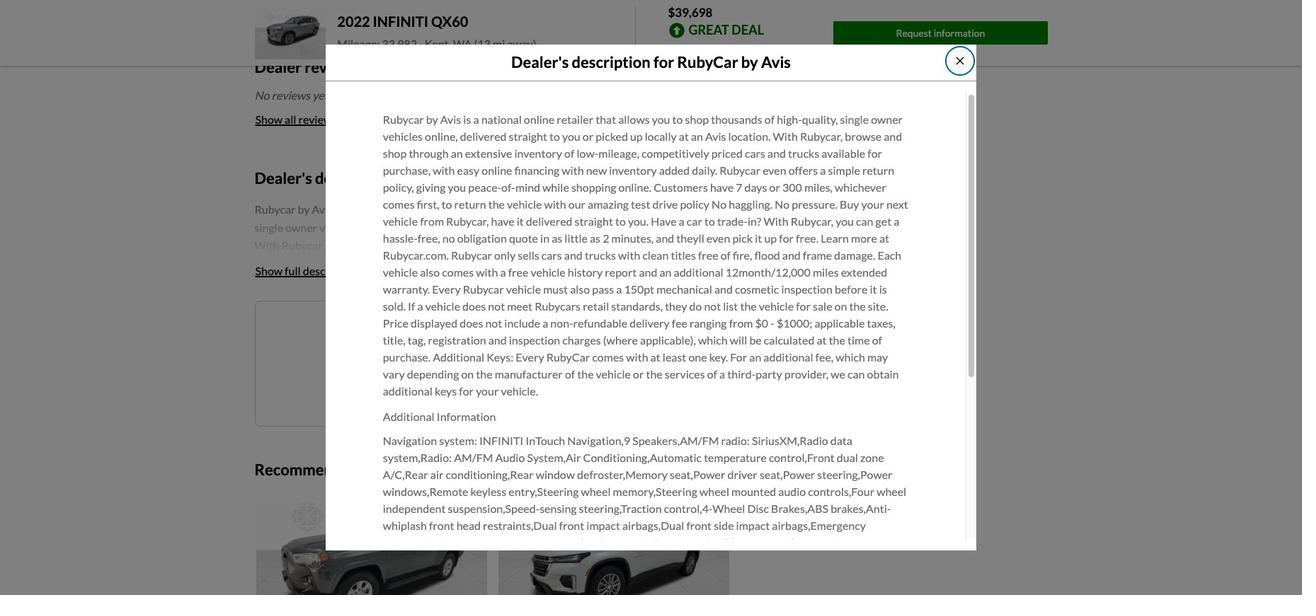 Task type: locate. For each thing, give the bounding box(es) containing it.
with down high-
[[773, 129, 798, 143]]

1 horizontal spatial as
[[590, 231, 600, 245]]

0 vertical spatial infiniti
[[373, 13, 428, 30]]

2 vertical spatial from
[[362, 460, 396, 479]]

additional information inside dealer's description for rubycar by avis dialog
[[383, 410, 496, 423]]

a down only
[[500, 265, 506, 279]]

refundable
[[573, 316, 627, 330]]

cars down location.
[[745, 146, 765, 160]]

2022 toyota 4runner image
[[256, 503, 487, 595]]

0 horizontal spatial new
[[464, 326, 486, 339]]

2022 infiniti qx60 image
[[255, 6, 326, 60]]

an right for
[[749, 350, 761, 364]]

which down ranging
[[698, 333, 728, 347]]

1 horizontal spatial up
[[764, 231, 777, 245]]

0 vertical spatial up
[[630, 129, 643, 143]]

me inside button
[[500, 365, 515, 379]]

impact
[[586, 519, 620, 532], [736, 519, 770, 532], [767, 553, 801, 566]]

seat,power
[[670, 468, 725, 481], [760, 468, 815, 481]]

additional
[[674, 265, 723, 279], [764, 350, 813, 364], [383, 384, 433, 398]]

on up the applicable
[[835, 299, 847, 313]]

2 horizontal spatial wheel
[[877, 485, 906, 498]]

1 horizontal spatial your
[[861, 197, 884, 211]]

new up shopping
[[586, 163, 607, 177]]

1 vertical spatial shop
[[383, 146, 407, 160]]

for down $39,698
[[654, 53, 674, 72]]

control,auto
[[666, 570, 731, 583]]

the down charges
[[577, 367, 594, 381]]

1 horizontal spatial inspection
[[781, 282, 833, 296]]

from down the navigation
[[362, 460, 396, 479]]

conditioning,automatic
[[583, 451, 702, 464]]

like
[[526, 326, 544, 339]]

additional up mechanical
[[674, 265, 723, 279]]

side down wheel
[[714, 519, 734, 532]]

1 horizontal spatial information
[[437, 410, 496, 423]]

0 horizontal spatial dealer's
[[255, 168, 312, 187]]

1 vertical spatial dealer's
[[255, 168, 312, 187]]

0 vertical spatial shop
[[685, 112, 709, 126]]

1 show from the top
[[255, 112, 283, 126]]

0 vertical spatial additional
[[433, 350, 484, 364]]

2 vertical spatial comes
[[592, 350, 624, 364]]

0 horizontal spatial straight
[[509, 129, 547, 143]]

reviews
[[305, 58, 359, 77], [272, 88, 310, 102], [298, 112, 337, 126]]

1 vertical spatial additional
[[383, 410, 435, 423]]

0 horizontal spatial one
[[567, 326, 586, 339]]

0 vertical spatial anti-
[[690, 536, 713, 549]]

0 horizontal spatial roll
[[682, 553, 699, 566]]

wheel
[[713, 502, 745, 515]]

show left full
[[255, 264, 283, 278]]

the down the applicable
[[829, 333, 845, 347]]

be
[[749, 333, 762, 347]]

audio
[[778, 485, 806, 498]]

conditioning,rear
[[446, 468, 534, 481]]

1 horizontal spatial avis
[[705, 129, 726, 143]]

wheel
[[581, 485, 611, 498], [700, 485, 729, 498], [877, 485, 906, 498]]

clean
[[642, 248, 669, 262]]

rubycar down charges
[[546, 350, 590, 364]]

off
[[879, 570, 893, 583]]

not left meet
[[488, 299, 505, 313]]

1 horizontal spatial on
[[835, 299, 847, 313]]

of
[[765, 112, 775, 126], [564, 146, 575, 160], [721, 248, 731, 262], [451, 326, 462, 339], [872, 333, 882, 347], [565, 367, 575, 381], [707, 367, 717, 381]]

dealer's down all
[[255, 168, 312, 187]]

price
[[383, 316, 409, 330]]

your down email
[[476, 384, 499, 398]]

1 vertical spatial show
[[255, 264, 283, 278]]

intouch up system,air
[[526, 434, 565, 447]]

0 horizontal spatial free
[[508, 265, 528, 279]]

meet
[[507, 299, 533, 313]]

0 horizontal spatial from
[[362, 460, 396, 479]]

the
[[488, 197, 505, 211], [740, 299, 757, 313], [849, 299, 866, 313], [829, 333, 845, 347], [476, 367, 493, 381], [577, 367, 594, 381], [646, 367, 663, 381]]

1 horizontal spatial every
[[516, 350, 544, 364]]

seat,power up control,4-
[[670, 468, 725, 481]]

1 vertical spatial side
[[745, 553, 765, 566]]

free,
[[418, 231, 440, 245]]

12month/12,000
[[726, 265, 811, 279]]

300
[[782, 180, 802, 194]]

vehicle up warranty.
[[383, 265, 418, 279]]

cars down the in
[[542, 248, 562, 262]]

reviews inside 'button'
[[298, 112, 337, 126]]

0 vertical spatial me
[[434, 326, 449, 339]]

$2,432
[[668, 43, 703, 56]]

0 vertical spatial additional
[[674, 265, 723, 279]]

zone
[[860, 451, 884, 464]]

1 horizontal spatial me
[[500, 365, 515, 379]]

show inside 'button'
[[255, 112, 283, 126]]

to right car
[[704, 214, 715, 228]]

delivered
[[460, 129, 507, 143], [526, 214, 572, 228]]

1 horizontal spatial is
[[879, 282, 887, 296]]

can
[[856, 214, 873, 228], [848, 367, 865, 381]]

2 vertical spatial it
[[870, 282, 877, 296]]

vehicle up the -
[[759, 299, 794, 313]]

2023 chevrolet traverse image
[[498, 503, 729, 595]]

depending
[[407, 367, 459, 381]]

next
[[886, 197, 908, 211]]

(13
[[474, 37, 491, 51]]

get
[[876, 214, 892, 228]]

rubycar up 7
[[720, 163, 761, 177]]

1 horizontal spatial anti-
[[690, 536, 713, 549]]

by right below in the right top of the page
[[741, 53, 758, 72]]

sensing up liftgate,brake
[[476, 553, 513, 566]]

0 vertical spatial is
[[463, 112, 471, 126]]

1 vertical spatial reviews
[[272, 88, 310, 102]]

1 horizontal spatial free
[[698, 248, 718, 262]]

with right in?
[[764, 214, 789, 228]]

0 vertical spatial additional information
[[383, 410, 496, 423]]

show all reviews
[[255, 112, 337, 126]]

0 vertical spatial or
[[583, 129, 593, 143]]

retailer
[[557, 112, 593, 126]]

0 vertical spatial by
[[741, 53, 758, 72]]

least
[[663, 350, 686, 364]]

1 vertical spatial have
[[491, 214, 514, 228]]

or down (where
[[633, 367, 644, 381]]

2 vertical spatial reviews
[[298, 112, 337, 126]]

·
[[419, 37, 422, 51]]

0 horizontal spatial have
[[491, 214, 514, 228]]

roll up the bar,rear
[[713, 536, 729, 549]]

additional down calculated
[[764, 350, 813, 364]]

also down history
[[570, 282, 590, 296]]

fire,
[[733, 248, 752, 262]]

can up more
[[856, 214, 873, 228]]

sensing down the entry,steering on the bottom left of page
[[540, 502, 577, 515]]

seat,power up audio
[[760, 468, 815, 481]]

away)
[[507, 37, 536, 51]]

keys:
[[487, 350, 513, 364]]

roll
[[713, 536, 729, 549], [682, 553, 699, 566]]

have up 'obligation'
[[491, 214, 514, 228]]

1 horizontal spatial additional information
[[383, 410, 496, 423]]

1 vertical spatial which
[[836, 350, 865, 364]]

by inside the "rubycar by avis is a national online retailer that allows you to shop thousands of high-quality, single owner vehicles online, delivered straight to you or picked up locally at an avis location. with rubycar, browse and shop through an extensive inventory of low-mileage, competitively priced cars and trucks available for purchase, with easy online financing with new inventory added daily. rubycar even offers a simple return policy, giving you peace-of-mind while shopping online. customers have 7 days or 300 miles, whichever comes first, to return the vehicle with our amazing test drive policy no haggling. no pressure. buy your next vehicle from rubycar, have it delivered straight to you. have a car to trade-in? with rubycar, you can get a hassle-free, no obligation quote in as little as 2 minutes, and theyll even pick it up for free. learn more at rubycar.com. rubycar only sells cars and trucks with clean titles free of fire, flood and frame damage. each vehicle also comes with a free vehicle history report and an additional 12month/12,000 miles extended warranty. every rubycar vehicle must also pass a 150pt mechanical and cosmetic inspection before it is sold. if a vehicle does not meet rubycars retail standards, they do not list the vehicle for sale on the site. price displayed does not include a non-refundable delivery fee ranging from $0 - $1000; applicable taxes, title, tag, registration and inspection charges (where applicable), which will be calculated at the time of purchase. additional keys: every rubycar comes with at least one key. for an additional fee, which may vary depending on the manufacturer of the vehicle or the services of a third-party provider, we can obtain additional keys for your vehicle."
[[426, 112, 438, 126]]

keyless
[[471, 485, 506, 498]]

1 horizontal spatial roll
[[713, 536, 729, 549]]

days
[[745, 180, 767, 194]]

1 vertical spatial up
[[764, 231, 777, 245]]

infiniti up 33,982
[[373, 13, 428, 30]]

1 vertical spatial cars
[[542, 248, 562, 262]]

side down bar,knee
[[745, 553, 765, 566]]

rubycar by avis is a national online retailer that allows you to shop thousands of high-quality, single owner vehicles online, delivered straight to you or picked up locally at an avis location. with rubycar, browse and shop through an extensive inventory of low-mileage, competitively priced cars and trucks available for purchase, with easy online financing with new inventory added daily. rubycar even offers a simple return policy, giving you peace-of-mind while shopping online. customers have 7 days or 300 miles, whichever comes first, to return the vehicle with our amazing test drive policy no haggling. no pressure. buy your next vehicle from rubycar, have it delivered straight to you. have a car to trade-in? with rubycar, you can get a hassle-free, no obligation quote in as little as 2 minutes, and theyll even pick it up for free. learn more at rubycar.com. rubycar only sells cars and trucks with clean titles free of fire, flood and frame damage. each vehicle also comes with a free vehicle history report and an additional 12month/12,000 miles extended warranty. every rubycar vehicle must also pass a 150pt mechanical and cosmetic inspection before it is sold. if a vehicle does not meet rubycars retail standards, they do not list the vehicle for sale on the site. price displayed does not include a non-refundable delivery fee ranging from $0 - $1000; applicable taxes, title, tag, registration and inspection charges (where applicable), which will be calculated at the time of purchase. additional keys: every rubycar comes with at least one key. for an additional fee, which may vary depending on the manufacturer of the vehicle or the services of a third-party provider, we can obtain additional keys for your vehicle.
[[383, 112, 908, 398]]

does up registration
[[460, 316, 483, 330]]

frame
[[803, 248, 832, 262]]

1 horizontal spatial from
[[420, 214, 444, 228]]

me for notify
[[434, 326, 449, 339]]

mileage:
[[337, 37, 380, 51]]

which down 'time'
[[836, 350, 865, 364]]

dealer's inside dealer's description for rubycar by avis dialog
[[511, 53, 569, 72]]

1 horizontal spatial rubycar
[[677, 53, 738, 72]]

0 vertical spatial free
[[698, 248, 718, 262]]

dealer's
[[511, 53, 569, 72], [255, 168, 312, 187]]

an up easy
[[451, 146, 463, 160]]

1 vertical spatial trucks
[[585, 248, 616, 262]]

only
[[494, 248, 516, 262]]

w/1-
[[590, 536, 613, 549]]

0 horizontal spatial additional
[[383, 384, 433, 398]]

the right list
[[740, 299, 757, 313]]

vehicle down mind
[[507, 197, 542, 211]]

owner
[[871, 112, 903, 126]]

pressure.
[[792, 197, 838, 211]]

0 vertical spatial from
[[420, 214, 444, 228]]

2 horizontal spatial avis
[[761, 53, 791, 72]]

description inside dialog
[[572, 53, 651, 72]]

0 vertical spatial roll
[[713, 536, 729, 549]]

flood
[[754, 248, 780, 262]]

1 front from the left
[[429, 519, 454, 532]]

first,
[[417, 197, 439, 211]]

additional information for dealer's description
[[255, 547, 368, 560]]

0 horizontal spatial by
[[426, 112, 438, 126]]

is
[[463, 112, 471, 126], [879, 282, 887, 296]]

comes down no
[[442, 265, 474, 279]]

impact up w/1-
[[586, 519, 620, 532]]

independent
[[383, 502, 446, 515]]

airbag,overhead
[[515, 553, 598, 566]]

inventory
[[514, 146, 562, 160], [609, 163, 657, 177]]

taxes,
[[867, 316, 896, 330]]

front down control,4-
[[686, 519, 712, 532]]

2 horizontal spatial front
[[686, 519, 712, 532]]

with down (where
[[626, 350, 648, 364]]

not left include
[[485, 316, 502, 330]]

description inside button
[[303, 264, 359, 278]]

1 as from the left
[[552, 231, 562, 245]]

dealer reviews
[[255, 58, 359, 77]]

every up displayed
[[432, 282, 461, 296]]

dealer's down away)
[[511, 53, 569, 72]]

notify me of new listings like this one
[[399, 326, 586, 339]]

comes down the policy, at the top
[[383, 197, 415, 211]]

reviews down yet.
[[298, 112, 337, 126]]

avis up the priced
[[705, 129, 726, 143]]

allows
[[618, 112, 650, 126]]

trucks
[[788, 146, 819, 160], [585, 248, 616, 262]]

with up giving
[[433, 163, 455, 177]]

even
[[763, 163, 786, 177], [707, 231, 730, 245]]

not right do
[[704, 299, 721, 313]]

front up airbag,overhead
[[559, 519, 584, 532]]

provider,
[[784, 367, 829, 381]]

2022 infiniti qx60 mileage: 33,982 · kent, wa (13 mi away)
[[337, 13, 536, 51]]

straight down national
[[509, 129, 547, 143]]

delivered up the in
[[526, 214, 572, 228]]

additional information for rubycar by avis is a national online retailer that allows you to shop thousands of high-quality, single owner vehicles online, delivered straight to you or picked up locally at an avis location. with rubycar, browse and shop through an extensive inventory of low-mileage, competitively priced cars and trucks available for purchase, with easy online financing with new inventory added daily. rubycar even offers a simple return policy, giving you peace-of-mind while shopping online. customers have 7 days or 300 miles, whichever comes first, to return the vehicle with our amazing test drive policy no haggling. no pressure. buy your next vehicle from rubycar, have it delivered straight to you. have a car to trade-in? with rubycar, you can get a hassle-free, no obligation quote in as little as 2 minutes, and theyll even pick it up for free. learn more at rubycar.com. rubycar only sells cars and trucks with clean titles free of fire, flood and frame damage. each vehicle also comes with a free vehicle history report and an additional 12month/12,000 miles extended warranty. every rubycar vehicle must also pass a 150pt mechanical and cosmetic inspection before it is sold. if a vehicle does not meet rubycars retail standards, they do not list the vehicle for sale on the site. price displayed does not include a non-refundable delivery fee ranging from $0 - $1000; applicable taxes, title, tag, registration and inspection charges (where applicable), which will be calculated at the time of purchase. additional keys: every rubycar comes with at least one key. for an additional fee, which may vary depending on the manufacturer of the vehicle or the services of a third-party provider, we can obtain additional keys for your vehicle.
[[383, 410, 496, 423]]

1 vertical spatial comes
[[442, 265, 474, 279]]

of left 'low-'
[[564, 146, 575, 160]]

0 horizontal spatial sensing
[[476, 553, 513, 566]]

little
[[565, 231, 588, 245]]

rubycar
[[383, 112, 424, 126], [720, 163, 761, 177], [451, 248, 492, 262], [463, 282, 504, 296]]

1 vertical spatial description
[[315, 168, 394, 187]]

0 horizontal spatial this
[[399, 460, 425, 479]]

dealer's description for rubycar by avis dialog
[[326, 45, 977, 595]]

2 show from the top
[[255, 264, 283, 278]]

to left you.
[[615, 214, 626, 228]]

control,auto-
[[742, 587, 809, 595]]

new left listings
[[464, 326, 486, 339]]

2 as from the left
[[590, 231, 600, 245]]

of left high-
[[765, 112, 775, 126]]

0 vertical spatial even
[[763, 163, 786, 177]]

1 wheel from the left
[[581, 485, 611, 498]]

by up "online,"
[[426, 112, 438, 126]]

while
[[542, 180, 569, 194]]

have left 7
[[710, 180, 734, 194]]

online down extensive
[[482, 163, 512, 177]]

and down 'clean'
[[639, 265, 657, 279]]

and up keys:
[[488, 333, 507, 347]]

1 vertical spatial also
[[570, 282, 590, 296]]

0 horizontal spatial return
[[454, 197, 486, 211]]

infiniti down restraints,dual
[[502, 536, 546, 549]]

show left all
[[255, 112, 283, 126]]

0 horizontal spatial information
[[308, 547, 368, 560]]

a down key.
[[719, 367, 725, 381]]

an down 'clean'
[[660, 265, 672, 279]]

mounted
[[732, 485, 776, 498]]

0 horizontal spatial online
[[482, 163, 512, 177]]

1 vertical spatial me
[[500, 365, 515, 379]]

customers
[[654, 180, 708, 194]]

1 vertical spatial from
[[729, 316, 753, 330]]

0 horizontal spatial on
[[461, 367, 474, 381]]

information for rubycar by avis is a national online retailer that allows you to shop thousands of high-quality, single owner vehicles online, delivered straight to you or picked up locally at an avis location. with rubycar, browse and shop through an extensive inventory of low-mileage, competitively priced cars and trucks available for purchase, with easy online financing with new inventory added daily. rubycar even offers a simple return policy, giving you peace-of-mind while shopping online. customers have 7 days or 300 miles, whichever comes first, to return the vehicle with our amazing test drive policy no haggling. no pressure. buy your next vehicle from rubycar, have it delivered straight to you. have a car to trade-in? with rubycar, you can get a hassle-free, no obligation quote in as little as 2 minutes, and theyll even pick it up for free. learn more at rubycar.com. rubycar only sells cars and trucks with clean titles free of fire, flood and frame damage. each vehicle also comes with a free vehicle history report and an additional 12month/12,000 miles extended warranty. every rubycar vehicle must also pass a 150pt mechanical and cosmetic inspection before it is sold. if a vehicle does not meet rubycars retail standards, they do not list the vehicle for sale on the site. price displayed does not include a non-refundable delivery fee ranging from $0 - $1000; applicable taxes, title, tag, registration and inspection charges (where applicable), which will be calculated at the time of purchase. additional keys: every rubycar comes with at least one key. for an additional fee, which may vary depending on the manufacturer of the vehicle or the services of a third-party provider, we can obtain additional keys for your vehicle.
[[437, 410, 496, 423]]

mi
[[493, 37, 505, 51]]

scroll left image
[[674, 465, 680, 478]]

1 vertical spatial by
[[426, 112, 438, 126]]

0 vertical spatial which
[[698, 333, 728, 347]]

0 vertical spatial reviews
[[305, 58, 359, 77]]

description up that
[[572, 53, 651, 72]]

on right depending
[[461, 367, 474, 381]]

information
[[437, 410, 496, 423], [308, 547, 368, 560]]

calculated
[[764, 333, 815, 347]]

0 horizontal spatial even
[[707, 231, 730, 245]]

$0
[[755, 316, 768, 330]]

inventory up online.
[[609, 163, 657, 177]]

buy
[[840, 197, 859, 211]]

wheel up steering,traction
[[581, 485, 611, 498]]

1 horizontal spatial comes
[[442, 265, 474, 279]]

as left 2
[[590, 231, 600, 245]]

available
[[822, 146, 865, 160]]

rubycar inside the "rubycar by avis is a national online retailer that allows you to shop thousands of high-quality, single owner vehicles online, delivered straight to you or picked up locally at an avis location. with rubycar, browse and shop through an extensive inventory of low-mileage, competitively priced cars and trucks available for purchase, with easy online financing with new inventory added daily. rubycar even offers a simple return policy, giving you peace-of-mind while shopping online. customers have 7 days or 300 miles, whichever comes first, to return the vehicle with our amazing test drive policy no haggling. no pressure. buy your next vehicle from rubycar, have it delivered straight to you. have a car to trade-in? with rubycar, you can get a hassle-free, no obligation quote in as little as 2 minutes, and theyll even pick it up for free. learn more at rubycar.com. rubycar only sells cars and trucks with clean titles free of fire, flood and frame damage. each vehicle also comes with a free vehicle history report and an additional 12month/12,000 miles extended warranty. every rubycar vehicle must also pass a 150pt mechanical and cosmetic inspection before it is sold. if a vehicle does not meet rubycars retail standards, they do not list the vehicle for sale on the site. price displayed does not include a non-refundable delivery fee ranging from $0 - $1000; applicable taxes, title, tag, registration and inspection charges (where applicable), which will be calculated at the time of purchase. additional keys: every rubycar comes with at least one key. for an additional fee, which may vary depending on the manufacturer of the vehicle or the services of a third-party provider, we can obtain additional keys for your vehicle."
[[546, 350, 590, 364]]

information for dealer's description
[[308, 547, 368, 560]]

a right if
[[417, 299, 423, 313]]

of down key.
[[707, 367, 717, 381]]

with
[[773, 129, 798, 143], [764, 214, 789, 228]]

comes down (where
[[592, 350, 624, 364]]

0 horizontal spatial front
[[429, 519, 454, 532]]

policy,
[[383, 180, 414, 194]]

description right full
[[303, 264, 359, 278]]

online.
[[619, 180, 652, 194]]

single
[[840, 112, 869, 126]]

1 vertical spatial straight
[[575, 214, 613, 228]]

information inside dealer's description for rubycar by avis dialog
[[437, 410, 496, 423]]

no up trade-
[[712, 197, 727, 211]]

0 vertical spatial return
[[862, 163, 894, 177]]

extended
[[841, 265, 887, 279]]

of-
[[501, 180, 515, 194]]

list
[[723, 299, 738, 313]]

intouch
[[526, 434, 565, 447], [548, 536, 587, 549]]

2 front from the left
[[559, 519, 584, 532]]

show inside button
[[255, 264, 283, 278]]



Task type: describe. For each thing, give the bounding box(es) containing it.
0 horizontal spatial cars
[[542, 248, 562, 262]]

for down browse
[[868, 146, 882, 160]]

a left national
[[473, 112, 479, 126]]

0 vertical spatial system:
[[439, 434, 477, 447]]

1 horizontal spatial no
[[712, 197, 727, 211]]

miles
[[813, 265, 839, 279]]

150pt
[[624, 282, 654, 296]]

steering,power
[[817, 468, 893, 481]]

peace-
[[468, 180, 501, 194]]

2 horizontal spatial no
[[775, 197, 790, 211]]

haggling.
[[729, 197, 773, 211]]

headlights,delay-
[[790, 570, 879, 583]]

competitively
[[642, 146, 709, 160]]

with down only
[[476, 265, 498, 279]]

1 vertical spatial sensing
[[476, 553, 513, 566]]

trade-
[[717, 214, 748, 228]]

navigation
[[383, 434, 437, 447]]

and down have
[[656, 231, 674, 245]]

0 horizontal spatial shop
[[383, 146, 407, 160]]

of up may on the right
[[872, 333, 882, 347]]

1 horizontal spatial online
[[524, 112, 555, 126]]

1 horizontal spatial which
[[836, 350, 865, 364]]

infiniti inside 2022 infiniti qx60 mileage: 33,982 · kent, wa (13 mi away)
[[373, 13, 428, 30]]

and down owner
[[884, 129, 902, 143]]

dealer
[[428, 460, 472, 479]]

brakes,anti-
[[831, 502, 891, 515]]

0 horizontal spatial is
[[463, 112, 471, 126]]

close modal dealer's description for rubycar by avis image
[[955, 56, 966, 67]]

1 seat,power from the left
[[670, 468, 725, 481]]

the down keys:
[[476, 367, 493, 381]]

2022
[[337, 13, 370, 30]]

browse
[[845, 129, 882, 143]]

a right get
[[894, 214, 899, 228]]

show full description button
[[255, 256, 359, 287]]

1 horizontal spatial even
[[763, 163, 786, 177]]

in
[[540, 231, 550, 245]]

0 vertical spatial every
[[432, 282, 461, 296]]

an up competitively
[[691, 129, 703, 143]]

vehicle up hassle- on the left top of the page
[[383, 214, 418, 228]]

1 vertical spatial new
[[464, 326, 486, 339]]

0 vertical spatial avis
[[761, 53, 791, 72]]

more
[[851, 231, 877, 245]]

-
[[771, 316, 774, 330]]

navigation,9
[[567, 434, 630, 447]]

you down buy
[[836, 214, 854, 228]]

0 vertical spatial on
[[835, 299, 847, 313]]

0 horizontal spatial which
[[698, 333, 728, 347]]

headlights,fully
[[383, 587, 461, 595]]

test
[[631, 197, 650, 211]]

show for dealer
[[255, 112, 283, 126]]

rubycar, down quality,
[[800, 129, 843, 143]]

0 horizontal spatial comes
[[383, 197, 415, 211]]

1 vertical spatial every
[[516, 350, 544, 364]]

1 vertical spatial even
[[707, 231, 730, 245]]

qx60
[[431, 13, 468, 30]]

have
[[651, 214, 677, 228]]

great
[[689, 22, 729, 37]]

1 horizontal spatial cars
[[745, 146, 765, 160]]

rubycar down 'obligation'
[[451, 248, 492, 262]]

airbag,rear
[[600, 553, 657, 566]]

liftgate,brake
[[468, 570, 538, 583]]

key.
[[709, 350, 728, 364]]

the down peace-
[[488, 197, 505, 211]]

0 vertical spatial can
[[856, 214, 873, 228]]

free.
[[796, 231, 819, 245]]

applicable),
[[640, 333, 696, 347]]

entry,steering
[[509, 485, 579, 498]]

0 vertical spatial sensing
[[540, 502, 577, 515]]

high-
[[733, 570, 761, 583]]

dealer's for dealer's description for rubycar by avis
[[511, 53, 569, 72]]

the left services
[[646, 367, 663, 381]]

and down location.
[[768, 146, 786, 160]]

titles
[[671, 248, 696, 262]]

tire
[[834, 536, 852, 549]]

for left free.
[[779, 231, 794, 245]]

a left car
[[679, 214, 685, 228]]

automatic
[[463, 587, 513, 595]]

registration
[[428, 333, 486, 347]]

disc
[[747, 502, 769, 515]]

1 vertical spatial or
[[769, 180, 780, 194]]

and up list
[[714, 282, 733, 296]]

obtain
[[867, 367, 899, 381]]

rubycar down only
[[463, 282, 504, 296]]

you up locally
[[652, 112, 670, 126]]

warranty.
[[383, 282, 430, 296]]

vehicles
[[383, 129, 423, 143]]

3 front from the left
[[686, 519, 712, 532]]

1 horizontal spatial delivered
[[526, 214, 572, 228]]

1 vertical spatial infiniti
[[479, 434, 523, 447]]

simple
[[828, 163, 860, 177]]

1 vertical spatial online
[[482, 163, 512, 177]]

1 vertical spatial is
[[879, 282, 887, 296]]

additional for rubycar by avis is a national online retailer that allows you to shop thousands of high-quality, single owner vehicles online, delivered straight to you or picked up locally at an avis location. with rubycar, browse and shop through an extensive inventory of low-mileage, competitively priced cars and trucks available for purchase, with easy online financing with new inventory added daily. rubycar even offers a simple return policy, giving you peace-of-mind while shopping online. customers have 7 days or 300 miles, whichever comes first, to return the vehicle with our amazing test drive policy no haggling. no pressure. buy your next vehicle from rubycar, have it delivered straight to you. have a car to trade-in? with rubycar, you can get a hassle-free, no obligation quote in as little as 2 minutes, and theyll even pick it up for free. learn more at rubycar.com. rubycar only sells cars and trucks with clean titles free of fire, flood and frame damage. each vehicle also comes with a free vehicle history report and an additional 12month/12,000 miles extended warranty. every rubycar vehicle must also pass a 150pt mechanical and cosmetic inspection before it is sold. if a vehicle does not meet rubycars retail standards, they do not list the vehicle for sale on the site. price displayed does not include a non-refundable delivery fee ranging from $0 - $1000; applicable taxes, title, tag, registration and inspection charges (where applicable), which will be calculated at the time of purchase. additional keys: every rubycar comes with at least one key. for an additional fee, which may vary depending on the manufacturer of the vehicle or the services of a third-party provider, we can obtain additional keys for your vehicle.
[[383, 410, 435, 423]]

they
[[665, 299, 687, 313]]

miles,
[[804, 180, 833, 194]]

reviews for no
[[272, 88, 310, 102]]

additional for dealer's description
[[255, 547, 306, 560]]

2 wheel from the left
[[700, 485, 729, 498]]

impact up bar,knee
[[736, 519, 770, 532]]

yet.
[[312, 88, 331, 102]]

2 horizontal spatial comes
[[592, 350, 624, 364]]

you down easy
[[448, 180, 466, 194]]

data
[[830, 434, 852, 447]]

0 horizontal spatial also
[[420, 265, 440, 279]]

obligation
[[457, 231, 507, 245]]

control,front
[[769, 451, 835, 464]]

vehicle up must
[[531, 265, 566, 279]]

quality,
[[802, 112, 838, 126]]

theyll
[[676, 231, 704, 245]]

0 horizontal spatial side
[[714, 519, 734, 532]]

request information
[[896, 27, 985, 39]]

beam
[[761, 570, 788, 583]]

0 vertical spatial inventory
[[514, 146, 562, 160]]

defroster,memory
[[577, 468, 668, 481]]

scroll right image
[[716, 465, 722, 478]]

1 horizontal spatial straight
[[575, 214, 613, 228]]

and down free.
[[782, 248, 801, 262]]

listings
[[488, 326, 523, 339]]

sold.
[[383, 299, 406, 313]]

history
[[568, 265, 603, 279]]

0 vertical spatial delivered
[[460, 129, 507, 143]]

at up competitively
[[679, 129, 689, 143]]

restraints,dual
[[483, 519, 557, 532]]

bar,rear
[[701, 553, 743, 566]]

car
[[687, 214, 702, 228]]

1 horizontal spatial this
[[546, 326, 565, 339]]

0 horizontal spatial inspection
[[509, 333, 560, 347]]

additional inside the "rubycar by avis is a national online retailer that allows you to shop thousands of high-quality, single owner vehicles online, delivered straight to you or picked up locally at an avis location. with rubycar, browse and shop through an extensive inventory of low-mileage, competitively priced cars and trucks available for purchase, with easy online financing with new inventory added daily. rubycar even offers a simple return policy, giving you peace-of-mind while shopping online. customers have 7 days or 300 miles, whichever comes first, to return the vehicle with our amazing test drive policy no haggling. no pressure. buy your next vehicle from rubycar, have it delivered straight to you. have a car to trade-in? with rubycar, you can get a hassle-free, no obligation quote in as little as 2 minutes, and theyll even pick it up for free. learn more at rubycar.com. rubycar only sells cars and trucks with clean titles free of fire, flood and frame damage. each vehicle also comes with a free vehicle history report and an additional 12month/12,000 miles extended warranty. every rubycar vehicle must also pass a 150pt mechanical and cosmetic inspection before it is sold. if a vehicle does not meet rubycars retail standards, they do not list the vehicle for sale on the site. price displayed does not include a non-refundable delivery fee ranging from $0 - $1000; applicable taxes, title, tag, registration and inspection charges (where applicable), which will be calculated at the time of purchase. additional keys: every rubycar comes with at least one key. for an additional fee, which may vary depending on the manufacturer of the vehicle or the services of a third-party provider, we can obtain additional keys for your vehicle."
[[433, 350, 484, 364]]

fee,
[[815, 350, 834, 364]]

brakes,abs
[[771, 502, 828, 515]]

2 vertical spatial additional
[[383, 384, 433, 398]]

location.
[[728, 129, 771, 143]]

with down 'low-'
[[562, 163, 584, 177]]

dealer's for dealer's description
[[255, 168, 312, 187]]

we
[[831, 367, 845, 381]]

airbags,dual
[[622, 519, 684, 532]]

to up locally
[[672, 112, 683, 126]]

will
[[730, 333, 747, 347]]

one inside the "rubycar by avis is a national online retailer that allows you to shop thousands of high-quality, single owner vehicles online, delivered straight to you or picked up locally at an avis location. with rubycar, browse and shop through an extensive inventory of low-mileage, competitively priced cars and trucks available for purchase, with easy online financing with new inventory added daily. rubycar even offers a simple return policy, giving you peace-of-mind while shopping online. customers have 7 days or 300 miles, whichever comes first, to return the vehicle with our amazing test drive policy no haggling. no pressure. buy your next vehicle from rubycar, have it delivered straight to you. have a car to trade-in? with rubycar, you can get a hassle-free, no obligation quote in as little as 2 minutes, and theyll even pick it up for free. learn more at rubycar.com. rubycar only sells cars and trucks with clean titles free of fire, flood and frame damage. each vehicle also comes with a free vehicle history report and an additional 12month/12,000 miles extended warranty. every rubycar vehicle must also pass a 150pt mechanical and cosmetic inspection before it is sold. if a vehicle does not meet rubycars retail standards, they do not list the vehicle for sale on the site. price displayed does not include a non-refundable delivery fee ranging from $0 - $1000; applicable taxes, title, tag, registration and inspection charges (where applicable), which will be calculated at the time of purchase. additional keys: every rubycar comes with at least one key. for an additional fee, which may vary depending on the manufacturer of the vehicle or the services of a third-party provider, we can obtain additional keys for your vehicle."
[[689, 350, 707, 364]]

0 vertical spatial one
[[567, 326, 586, 339]]

1 vertical spatial intouch
[[548, 536, 587, 549]]

0 horizontal spatial avis
[[440, 112, 461, 126]]

of right tag,
[[451, 326, 462, 339]]

0 horizontal spatial trucks
[[585, 248, 616, 262]]

to down the 'retailer'
[[549, 129, 560, 143]]

you.
[[628, 214, 649, 228]]

request information button
[[833, 21, 1048, 44]]

description for dealer's description for rubycar by avis
[[572, 53, 651, 72]]

at left least
[[650, 350, 660, 364]]

for up the $1000;
[[796, 299, 811, 313]]

description for dealer's description
[[315, 168, 394, 187]]

assist,electronic
[[540, 570, 620, 583]]

0 vertical spatial with
[[773, 129, 798, 143]]

1 horizontal spatial it
[[755, 231, 762, 245]]

a left non-
[[542, 316, 548, 330]]

third-
[[727, 367, 756, 381]]

with down minutes,
[[618, 248, 640, 262]]

$2,432 below market
[[668, 43, 774, 56]]

added
[[659, 163, 690, 177]]

am/fm
[[454, 451, 493, 464]]

the down before
[[849, 299, 866, 313]]

rubycar, down pressure.
[[791, 214, 833, 228]]

at up fee,
[[817, 333, 827, 347]]

3 wheel from the left
[[877, 485, 906, 498]]

to right first,
[[442, 197, 452, 211]]

0 horizontal spatial your
[[476, 384, 499, 398]]

2 seat,power from the left
[[760, 468, 815, 481]]

with down "while"
[[544, 197, 566, 211]]

of down charges
[[565, 367, 575, 381]]

0 horizontal spatial up
[[630, 129, 643, 143]]

0 horizontal spatial no
[[255, 88, 269, 102]]

for right keys
[[459, 384, 474, 398]]

1 horizontal spatial inventory
[[609, 163, 657, 177]]

rubycar up vehicles
[[383, 112, 424, 126]]

of left fire,
[[721, 248, 731, 262]]

rubycars
[[535, 299, 581, 313]]

a right pass at the top of the page
[[616, 282, 622, 296]]

0 vertical spatial inspection
[[781, 282, 833, 296]]

vehicle up displayed
[[425, 299, 460, 313]]

me for email
[[500, 365, 515, 379]]

rubycar, up 'obligation'
[[446, 214, 489, 228]]

2 horizontal spatial it
[[870, 282, 877, 296]]

1 vertical spatial roll
[[682, 553, 699, 566]]

and down little on the top of page
[[564, 248, 583, 262]]

navigation system: infiniti intouch navigation,9 speakers,am/fm radio: siriusxm,radio data system,radio: am/fm audio system,air conditioning,automatic temperature control,front dual zone a/c,rear air conditioning,rear window defroster,memory seat,power driver seat,power steering,power windows,remote keyless entry,steering wheel memory,steering wheel mounted audio controls,four wheel independent suspension,speed-sensing steering,traction control,4-wheel disc brakes,abs brakes,anti- whiplash front head restraints,dual front impact airbags,dual front side impact airbags,emergency communication system: infiniti intouch w/1-year trial,front anti-roll bar,knee airbag,low tire pressure warning,occupant sensing airbag,overhead airbag,rear anti-roll bar,rear side impact airbag,power moonroof,power liftgate,brake assist,electronic stability control,auto high-beam headlights,delay-off headlights,fully automatic headlights,panic alarm,security system,speed control,auto-dim
[[383, 434, 906, 595]]

at down get
[[879, 231, 889, 245]]

site.
[[868, 299, 888, 313]]

1 vertical spatial on
[[461, 367, 474, 381]]

0 vertical spatial does
[[462, 299, 486, 313]]

1 horizontal spatial or
[[633, 367, 644, 381]]

system,speed
[[672, 587, 740, 595]]

in?
[[748, 214, 761, 228]]

suspension,speed-
[[448, 502, 540, 515]]

2 vertical spatial infiniti
[[502, 536, 546, 549]]

airbags,emergency
[[772, 519, 866, 532]]

a up miles,
[[820, 163, 826, 177]]

steering,traction
[[579, 502, 662, 515]]

controls,four
[[808, 485, 875, 498]]

below
[[706, 43, 737, 56]]

our
[[568, 197, 586, 211]]

each
[[878, 248, 902, 262]]

0 vertical spatial intouch
[[526, 434, 565, 447]]

0 vertical spatial trucks
[[788, 146, 819, 160]]

new inside the "rubycar by avis is a national online retailer that allows you to shop thousands of high-quality, single owner vehicles online, delivered straight to you or picked up locally at an avis location. with rubycar, browse and shop through an extensive inventory of low-mileage, competitively priced cars and trucks available for purchase, with easy online financing with new inventory added daily. rubycar even offers a simple return policy, giving you peace-of-mind while shopping online. customers have 7 days or 300 miles, whichever comes first, to return the vehicle with our amazing test drive policy no haggling. no pressure. buy your next vehicle from rubycar, have it delivered straight to you. have a car to trade-in? with rubycar, you can get a hassle-free, no obligation quote in as little as 2 minutes, and theyll even pick it up for free. learn more at rubycar.com. rubycar only sells cars and trucks with clean titles free of fire, flood and frame damage. each vehicle also comes with a free vehicle history report and an additional 12month/12,000 miles extended warranty. every rubycar vehicle must also pass a 150pt mechanical and cosmetic inspection before it is sold. if a vehicle does not meet rubycars retail standards, they do not list the vehicle for sale on the site. price displayed does not include a non-refundable delivery fee ranging from $0 - $1000; applicable taxes, title, tag, registration and inspection charges (where applicable), which will be calculated at the time of purchase. additional keys: every rubycar comes with at least one key. for an additional fee, which may vary depending on the manufacturer of the vehicle or the services of a third-party provider, we can obtain additional keys for your vehicle."
[[586, 163, 607, 177]]

vehicle up meet
[[506, 282, 541, 296]]

giving
[[416, 180, 446, 194]]

reviews for dealer
[[305, 58, 359, 77]]

1 horizontal spatial have
[[710, 180, 734, 194]]

sells
[[518, 248, 539, 262]]

vehicle down (where
[[596, 367, 631, 381]]

0 vertical spatial it
[[517, 214, 524, 228]]

warning,occupant
[[383, 553, 474, 566]]

1 vertical spatial system:
[[462, 536, 499, 549]]

1 vertical spatial anti-
[[659, 553, 682, 566]]

1 vertical spatial does
[[460, 316, 483, 330]]

you down the 'retailer'
[[562, 129, 580, 143]]

1 horizontal spatial side
[[745, 553, 765, 566]]

2 horizontal spatial from
[[729, 316, 753, 330]]

youtube icon image
[[443, 6, 459, 17]]

show for dealer's
[[255, 264, 283, 278]]

1 vertical spatial with
[[764, 214, 789, 228]]

1 vertical spatial can
[[848, 367, 865, 381]]

impact up beam
[[767, 553, 801, 566]]

rubycar.com.
[[383, 248, 449, 262]]

2 horizontal spatial additional
[[764, 350, 813, 364]]



Task type: vqa. For each thing, say whether or not it's contained in the screenshot.
at
yes



